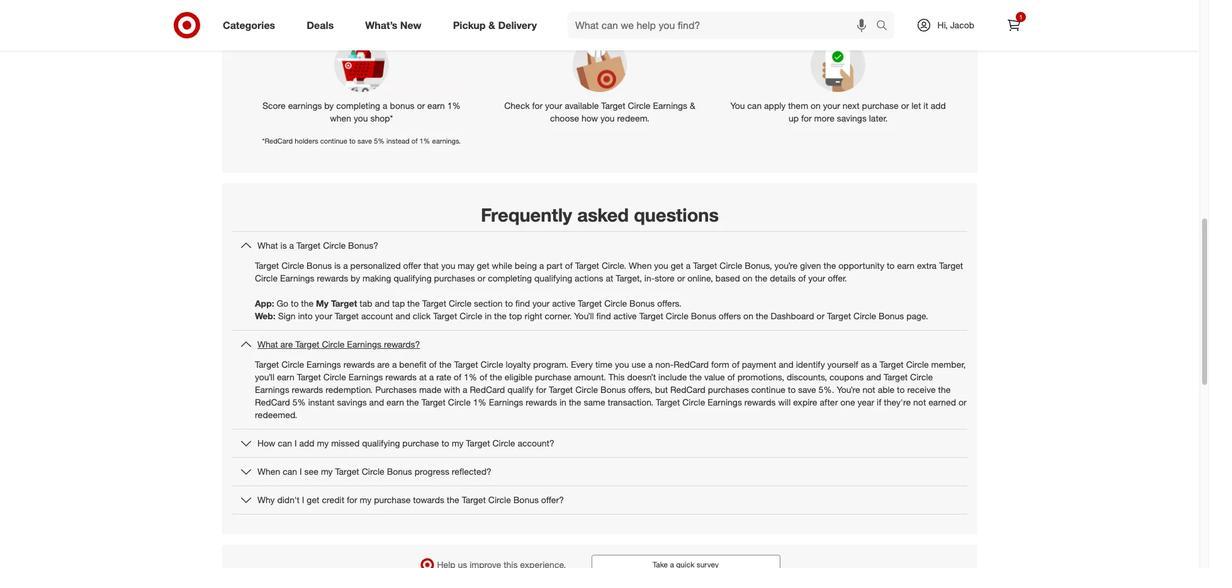 Task type: describe. For each thing, give the bounding box(es) containing it.
the left dashboard
[[756, 310, 769, 321]]

payment
[[742, 359, 777, 370]]

every
[[571, 359, 593, 370]]

of right the form
[[732, 359, 740, 370]]

the inside dropdown button
[[447, 494, 460, 505]]

how
[[258, 438, 275, 448]]

corner.
[[545, 310, 572, 321]]

given
[[801, 260, 822, 271]]

What can we help you find? suggestions appear below search field
[[568, 11, 880, 39]]

earnings inside check for your available target circle earnings & choose how you redeem.
[[653, 100, 688, 111]]

your inside you can apply them on your next purchase or let it add up for more savings later.
[[824, 100, 841, 111]]

you inside "target circle earnings rewards are a benefit of the target circle loyalty program. every time you use a non-redcard form of payment and identify yourself as a target circle member, you'll earn target circle earnings rewards at a rate of 1% of the eligible purchase amount. this doesn't include the value of promotions, discounts, coupons and target circle earnings rewards redemption. purchases made with a redcard qualify for target circle bonus offers, but redcard purchases continue to save 5%. you're not able to receive the redcard 5% instant savings and earn the target circle 1% earnings rewards in the same transaction. target circle earnings rewards will expire after one year if they're not earned or redeemed."
[[615, 359, 629, 370]]

or right store
[[677, 273, 685, 283]]

rewards up instant
[[292, 384, 323, 395]]

the left 'same' in the bottom of the page
[[569, 397, 582, 407]]

redcard down 'include'
[[671, 384, 706, 395]]

add inside how can i add my missed qualifying purchase to my target circle account? dropdown button
[[299, 438, 315, 448]]

new
[[400, 19, 422, 31]]

by inside score earnings by completing a bonus or earn 1% when you shop*
[[325, 100, 334, 111]]

deals
[[307, 19, 334, 31]]

the down bonus,
[[755, 273, 768, 283]]

on inside app: go to the my target tab and tap the target circle section to find your active target circle bonus offers. web: sign into your target account and click target circle in the top right corner. you'll find active target circle bonus offers on the dashboard or target circle bonus page.
[[744, 310, 754, 321]]

form
[[712, 359, 730, 370]]

on inside target circle bonus is a personalized offer that you may get while being a part of target circle. when you get a target circle bonus, you're given the opportunity to earn extra target circle earnings rewards by making qualifying purchases or completing qualifying actions at target, in-store or online, based on the details of your offer.
[[743, 273, 753, 283]]

frequently
[[481, 203, 573, 226]]

to up the they're
[[897, 384, 905, 395]]

into
[[298, 310, 313, 321]]

what's new link
[[355, 11, 437, 39]]

why
[[258, 494, 275, 505]]

the left value
[[690, 372, 702, 382]]

search
[[871, 20, 901, 32]]

and up account
[[375, 298, 390, 308]]

i for add
[[295, 438, 297, 448]]

sign
[[278, 310, 296, 321]]

instant
[[308, 397, 335, 407]]

a inside score earnings by completing a bonus or earn 1% when you shop*
[[383, 100, 388, 111]]

in-
[[645, 273, 655, 283]]

deals link
[[296, 11, 350, 39]]

savings inside you can apply them on your next purchase or let it add up for more savings later.
[[837, 113, 867, 124]]

0 horizontal spatial save
[[358, 137, 372, 146]]

offers,
[[629, 384, 653, 395]]

1
[[1020, 13, 1023, 21]]

2 horizontal spatial get
[[671, 260, 684, 271]]

identify
[[796, 359, 825, 370]]

bonus
[[390, 100, 415, 111]]

towards
[[413, 494, 445, 505]]

doesn't
[[628, 372, 656, 382]]

0 horizontal spatial &
[[489, 19, 496, 31]]

offers
[[719, 310, 741, 321]]

missed
[[331, 438, 360, 448]]

hi, jacob
[[938, 20, 975, 30]]

categories
[[223, 19, 275, 31]]

you up store
[[655, 260, 669, 271]]

right
[[525, 310, 543, 321]]

redcard up redeemed.
[[255, 397, 290, 407]]

or up the 'section'
[[478, 273, 486, 283]]

are inside what are target circle earnings rewards? dropdown button
[[281, 339, 293, 349]]

reflected?
[[452, 466, 492, 477]]

frequently asked questions
[[481, 203, 719, 226]]

let
[[912, 100, 922, 111]]

when can i see my target circle bonus progress reflected?
[[258, 466, 492, 477]]

purchases
[[376, 384, 417, 395]]

will
[[779, 397, 791, 407]]

to up will
[[788, 384, 796, 395]]

to right go
[[291, 298, 299, 308]]

time
[[596, 359, 613, 370]]

get
[[482, 12, 502, 26]]

rate
[[437, 372, 452, 382]]

being
[[515, 260, 537, 271]]

target circle earnings rewards are a benefit of the target circle loyalty program. every time you use a non-redcard form of payment and identify yourself as a target circle member, you'll earn target circle earnings rewards at a rate of 1% of the eligible purchase amount. this doesn't include the value of promotions, discounts, coupons and target circle earnings rewards redemption. purchases made with a redcard qualify for target circle bonus offers, but redcard purchases continue to save 5%. you're not able to receive the redcard 5% instant savings and earn the target circle 1% earnings rewards in the same transaction. target circle earnings rewards will expire after one year if they're not earned or redeemed.
[[255, 359, 967, 420]]

is inside dropdown button
[[281, 240, 287, 250]]

offer
[[403, 260, 421, 271]]

web:
[[255, 310, 276, 321]]

qualifying down part
[[535, 273, 573, 283]]

qualify
[[508, 384, 534, 395]]

of down the given
[[799, 273, 806, 283]]

and up able
[[867, 372, 882, 382]]

what for what are target circle earnings rewards?
[[258, 339, 278, 349]]

your inside check for your available target circle earnings & choose how you redeem.
[[545, 100, 563, 111]]

5%.
[[819, 384, 835, 395]]

qualifying down offer
[[394, 273, 432, 283]]

can for you
[[748, 100, 762, 111]]

the down purchases
[[407, 397, 419, 407]]

personalized
[[351, 260, 401, 271]]

bonus left offer?
[[514, 494, 539, 505]]

rewards left will
[[745, 397, 776, 407]]

continue inside "target circle earnings rewards are a benefit of the target circle loyalty program. every time you use a non-redcard form of payment and identify yourself as a target circle member, you'll earn target circle earnings rewards at a rate of 1% of the eligible purchase amount. this doesn't include the value of promotions, discounts, coupons and target circle earnings rewards redemption. purchases made with a redcard qualify for target circle bonus offers, but redcard purchases continue to save 5%. you're not able to receive the redcard 5% instant savings and earn the target circle 1% earnings rewards in the same transaction. target circle earnings rewards will expire after one year if they're not earned or redeemed."
[[752, 384, 786, 395]]

opportunity
[[839, 260, 885, 271]]

how
[[582, 113, 598, 124]]

purchase for the
[[374, 494, 411, 505]]

1 vertical spatial not
[[914, 397, 927, 407]]

why didn't i get credit for my purchase towards the target circle bonus offer?
[[258, 494, 564, 505]]

at inside target circle bonus is a personalized offer that you may get while being a part of target circle. when you get a target circle bonus, you're given the opportunity to earn extra target circle earnings rewards by making qualifying purchases or completing qualifying actions at target, in-store or online, based on the details of your offer.
[[606, 273, 614, 283]]

what's new
[[365, 19, 422, 31]]

purchase inside "target circle earnings rewards are a benefit of the target circle loyalty program. every time you use a non-redcard form of payment and identify yourself as a target circle member, you'll earn target circle earnings rewards at a rate of 1% of the eligible purchase amount. this doesn't include the value of promotions, discounts, coupons and target circle earnings rewards redemption. purchases made with a redcard qualify for target circle bonus offers, but redcard purchases continue to save 5%. you're not able to receive the redcard 5% instant savings and earn the target circle 1% earnings rewards in the same transaction. target circle earnings rewards will expire after one year if they're not earned or redeemed."
[[535, 372, 572, 382]]

while
[[492, 260, 513, 271]]

5% inside "target circle earnings rewards are a benefit of the target circle loyalty program. every time you use a non-redcard form of payment and identify yourself as a target circle member, you'll earn target circle earnings rewards at a rate of 1% of the eligible purchase amount. this doesn't include the value of promotions, discounts, coupons and target circle earnings rewards redemption. purchases made with a redcard qualify for target circle bonus offers, but redcard purchases continue to save 5%. you're not able to receive the redcard 5% instant savings and earn the target circle 1% earnings rewards in the same transaction. target circle earnings rewards will expire after one year if they're not earned or redeemed."
[[293, 397, 306, 407]]

available
[[565, 100, 599, 111]]

go
[[277, 298, 289, 308]]

my
[[316, 298, 329, 308]]

program.
[[533, 359, 569, 370]]

earnings.
[[432, 137, 461, 146]]

benefit
[[399, 359, 427, 370]]

can for when
[[283, 466, 297, 477]]

account
[[361, 310, 393, 321]]

the up offer.
[[824, 260, 837, 271]]

the up rate
[[439, 359, 452, 370]]

your down my
[[315, 310, 332, 321]]

what is a target circle bonus? button
[[232, 232, 968, 259]]

account?
[[518, 438, 555, 448]]

rewards inside target circle bonus is a personalized offer that you may get while being a part of target circle. when you get a target circle bonus, you're given the opportunity to earn extra target circle earnings rewards by making qualifying purchases or completing qualifying actions at target, in-store or online, based on the details of your offer.
[[317, 273, 348, 283]]

on inside you can apply them on your next purchase or let it add up for more savings later.
[[811, 100, 821, 111]]

earn down purchases
[[387, 397, 404, 407]]

with
[[444, 384, 460, 395]]

for inside you can apply them on your next purchase or let it add up for more savings later.
[[802, 113, 812, 124]]

redcard up 'include'
[[674, 359, 709, 370]]

or inside score earnings by completing a bonus or earn 1% when you shop*
[[417, 100, 425, 111]]

0 vertical spatial 5%
[[374, 137, 385, 146]]

my left missed in the left of the page
[[317, 438, 329, 448]]

are inside "target circle earnings rewards are a benefit of the target circle loyalty program. every time you use a non-redcard form of payment and identify yourself as a target circle member, you'll earn target circle earnings rewards at a rate of 1% of the eligible purchase amount. this doesn't include the value of promotions, discounts, coupons and target circle earnings rewards redemption. purchases made with a redcard qualify for target circle bonus offers, but redcard purchases continue to save 5%. you're not able to receive the redcard 5% instant savings and earn the target circle 1% earnings rewards in the same transaction. target circle earnings rewards will expire after one year if they're not earned or redeemed."
[[377, 359, 390, 370]]

earn inside score earnings by completing a bonus or earn 1% when you shop*
[[428, 100, 445, 111]]

i for see
[[300, 466, 302, 477]]

discounts,
[[787, 372, 828, 382]]

what are target circle earnings rewards? button
[[232, 331, 968, 358]]

qualifying inside dropdown button
[[362, 438, 400, 448]]

search button
[[871, 11, 901, 42]]

instead
[[387, 137, 410, 146]]

& inside check for your available target circle earnings & choose how you redeem.
[[690, 100, 696, 111]]

made
[[419, 384, 442, 395]]

member.
[[671, 12, 718, 26]]

section
[[474, 298, 503, 308]]

at inside "target circle earnings rewards are a benefit of the target circle loyalty program. every time you use a non-redcard form of payment and identify yourself as a target circle member, you'll earn target circle earnings rewards at a rate of 1% of the eligible purchase amount. this doesn't include the value of promotions, discounts, coupons and target circle earnings rewards redemption. purchases made with a redcard qualify for target circle bonus offers, but redcard purchases continue to save 5%. you're not able to receive the redcard 5% instant savings and earn the target circle 1% earnings rewards in the same transaction. target circle earnings rewards will expire after one year if they're not earned or redeemed."
[[419, 372, 427, 382]]

bonus down how can i add my missed qualifying purchase to my target circle account?
[[387, 466, 412, 477]]

may
[[458, 260, 475, 271]]

*redcard holders continue to save 5% instead of 1% earnings.
[[262, 137, 461, 146]]

holders
[[295, 137, 318, 146]]

year
[[858, 397, 875, 407]]

what for what is a target circle bonus?
[[258, 240, 278, 250]]

click
[[413, 310, 431, 321]]

transaction. target
[[608, 397, 680, 407]]

choose
[[550, 113, 580, 124]]

you're
[[837, 384, 861, 395]]

the left 'eligible'
[[490, 372, 503, 382]]

you'll
[[255, 372, 275, 382]]

circle.
[[602, 260, 627, 271]]

extra
[[918, 260, 937, 271]]

bonus left 'page.'
[[879, 310, 905, 321]]

purchase for my
[[403, 438, 439, 448]]

the up "earned"
[[939, 384, 951, 395]]



Task type: locate. For each thing, give the bounding box(es) containing it.
shop
[[616, 12, 643, 26]]

2 vertical spatial on
[[744, 310, 754, 321]]

score earnings by completing a bonus or earn 1% when you shop*
[[263, 100, 461, 124]]

0 horizontal spatial not
[[863, 384, 876, 395]]

when inside target circle bonus is a personalized offer that you may get while being a part of target circle. when you get a target circle bonus, you're given the opportunity to earn extra target circle earnings rewards by making qualifying purchases or completing qualifying actions at target, in-store or online, based on the details of your offer.
[[629, 260, 652, 271]]

0 horizontal spatial find
[[516, 298, 530, 308]]

0 vertical spatial active
[[552, 298, 576, 308]]

for inside dropdown button
[[347, 494, 358, 505]]

purchase up the progress
[[403, 438, 439, 448]]

i for get
[[302, 494, 304, 505]]

active down "target,"
[[614, 310, 637, 321]]

how can i add my missed qualifying purchase to my target circle account? button
[[232, 429, 968, 457]]

0 horizontal spatial in
[[485, 310, 492, 321]]

when
[[629, 260, 652, 271], [258, 466, 280, 477]]

1 horizontal spatial savings
[[837, 113, 867, 124]]

credit
[[322, 494, 345, 505]]

of right value
[[728, 372, 735, 382]]

savings down redemption.
[[337, 397, 367, 407]]

find right you'll in the bottom of the page
[[597, 310, 611, 321]]

earn left extra
[[898, 260, 915, 271]]

value
[[705, 372, 725, 382]]

to right opportunity
[[887, 260, 895, 271]]

able
[[878, 384, 895, 395]]

when inside score earnings by completing a bonus or earn 1% when you shop*
[[330, 113, 352, 124]]

but
[[655, 384, 668, 395]]

1 link
[[1001, 11, 1028, 39]]

&
[[489, 19, 496, 31], [690, 100, 696, 111]]

5%
[[374, 137, 385, 146], [293, 397, 306, 407]]

to down score earnings by completing a bonus or earn 1% when you shop*
[[350, 137, 356, 146]]

and down tap
[[396, 310, 411, 321]]

in inside "target circle earnings rewards are a benefit of the target circle loyalty program. every time you use a non-redcard form of payment and identify yourself as a target circle member, you'll earn target circle earnings rewards at a rate of 1% of the eligible purchase amount. this doesn't include the value of promotions, discounts, coupons and target circle earnings rewards redemption. purchases made with a redcard qualify for target circle bonus offers, but redcard purchases continue to save 5%. you're not able to receive the redcard 5% instant savings and earn the target circle 1% earnings rewards in the same transaction. target circle earnings rewards will expire after one year if they're not earned or redeemed."
[[560, 397, 567, 407]]

0 horizontal spatial as
[[646, 12, 658, 26]]

0 horizontal spatial when
[[330, 113, 352, 124]]

at
[[606, 273, 614, 283], [419, 372, 427, 382]]

0 vertical spatial are
[[281, 339, 293, 349]]

1 horizontal spatial save
[[799, 384, 817, 395]]

the left top
[[494, 310, 507, 321]]

can right you
[[748, 100, 762, 111]]

or inside app: go to the my target tab and tap the target circle section to find your active target circle bonus offers. web: sign into your target account and click target circle in the top right corner. you'll find active target circle bonus offers on the dashboard or target circle bonus page.
[[817, 310, 825, 321]]

0 vertical spatial is
[[281, 240, 287, 250]]

1 horizontal spatial get
[[477, 260, 490, 271]]

one
[[841, 397, 856, 407]]

1 horizontal spatial when
[[561, 12, 590, 26]]

1 horizontal spatial continue
[[752, 384, 786, 395]]

circle inside check for your available target circle earnings & choose how you redeem.
[[628, 100, 651, 111]]

0 vertical spatial when
[[561, 12, 590, 26]]

1 horizontal spatial when
[[629, 260, 652, 271]]

target circle bonus is a personalized offer that you may get while being a part of target circle. when you get a target circle bonus, you're given the opportunity to earn extra target circle earnings rewards by making qualifying purchases or completing qualifying actions at target, in-store or online, based on the details of your offer.
[[255, 260, 964, 283]]

on right the offers
[[744, 310, 754, 321]]

completing down while
[[488, 273, 532, 283]]

continue down promotions,
[[752, 384, 786, 395]]

of right instead
[[412, 137, 418, 146]]

to up top
[[505, 298, 513, 308]]

purchases down value
[[708, 384, 749, 395]]

to inside dropdown button
[[442, 438, 450, 448]]

purchases down 'may'
[[434, 273, 475, 283]]

1 horizontal spatial at
[[606, 273, 614, 283]]

when down how
[[258, 466, 280, 477]]

is down what is a target circle bonus?
[[335, 260, 341, 271]]

rewards?
[[384, 339, 420, 349]]

apply
[[765, 100, 786, 111]]

in
[[485, 310, 492, 321], [560, 397, 567, 407]]

completing inside score earnings by completing a bonus or earn 1% when you shop*
[[336, 100, 380, 111]]

1 vertical spatial at
[[419, 372, 427, 382]]

that
[[424, 260, 439, 271]]

1 horizontal spatial add
[[931, 100, 946, 111]]

and down purchases
[[369, 397, 384, 407]]

0 vertical spatial add
[[931, 100, 946, 111]]

your down the given
[[809, 273, 826, 283]]

up
[[789, 113, 799, 124]]

1 horizontal spatial in
[[560, 397, 567, 407]]

of
[[412, 137, 418, 146], [565, 260, 573, 271], [799, 273, 806, 283], [429, 359, 437, 370], [732, 359, 740, 370], [454, 372, 462, 382], [480, 372, 488, 382], [728, 372, 735, 382]]

0 vertical spatial completing
[[336, 100, 380, 111]]

are
[[281, 339, 293, 349], [377, 359, 390, 370]]

i right didn't at the left bottom of page
[[302, 494, 304, 505]]

earn right you'll
[[277, 372, 295, 382]]

when up in-
[[629, 260, 652, 271]]

1% inside score earnings by completing a bonus or earn 1% when you shop*
[[448, 100, 461, 111]]

didn't
[[277, 494, 300, 505]]

asked
[[578, 203, 629, 226]]

1 vertical spatial active
[[614, 310, 637, 321]]

you inside score earnings by completing a bonus or earn 1% when you shop*
[[354, 113, 368, 124]]

1 vertical spatial them
[[789, 100, 809, 111]]

2 vertical spatial i
[[302, 494, 304, 505]]

1 vertical spatial when
[[330, 113, 352, 124]]

1 horizontal spatial find
[[597, 310, 611, 321]]

0 horizontal spatial at
[[419, 372, 427, 382]]

1 vertical spatial is
[[335, 260, 341, 271]]

rewards
[[317, 273, 348, 283], [344, 359, 375, 370], [386, 372, 417, 382], [292, 384, 323, 395], [526, 397, 557, 407], [745, 397, 776, 407]]

1 vertical spatial can
[[278, 438, 292, 448]]

save inside "target circle earnings rewards are a benefit of the target circle loyalty program. every time you use a non-redcard form of payment and identify yourself as a target circle member, you'll earn target circle earnings rewards at a rate of 1% of the eligible purchase amount. this doesn't include the value of promotions, discounts, coupons and target circle earnings rewards redemption. purchases made with a redcard qualify for target circle bonus offers, but redcard purchases continue to save 5%. you're not able to receive the redcard 5% instant savings and earn the target circle 1% earnings rewards in the same transaction. target circle earnings rewards will expire after one year if they're not earned or redeemed."
[[799, 384, 817, 395]]

in inside app: go to the my target tab and tap the target circle section to find your active target circle bonus offers. web: sign into your target account and click target circle in the top right corner. you'll find active target circle bonus offers on the dashboard or target circle bonus page.
[[485, 310, 492, 321]]

what is a target circle bonus?
[[258, 240, 379, 250]]

circle
[[628, 100, 651, 111], [323, 240, 346, 250], [282, 260, 304, 271], [720, 260, 743, 271], [255, 273, 278, 283], [449, 298, 472, 308], [605, 298, 627, 308], [460, 310, 483, 321], [666, 310, 689, 321], [854, 310, 877, 321], [322, 339, 345, 349], [282, 359, 304, 370], [481, 359, 504, 370], [907, 359, 929, 370], [324, 372, 346, 382], [911, 372, 933, 382], [576, 384, 598, 395], [448, 397, 471, 407], [683, 397, 706, 407], [493, 438, 515, 448], [362, 466, 385, 477], [489, 494, 511, 505]]

0 horizontal spatial completing
[[336, 100, 380, 111]]

0 horizontal spatial add
[[299, 438, 315, 448]]

purchase up later.
[[863, 100, 899, 111]]

0 vertical spatial can
[[748, 100, 762, 111]]

or right bonus
[[417, 100, 425, 111]]

1 vertical spatial purchases
[[708, 384, 749, 395]]

1 horizontal spatial completing
[[488, 273, 532, 283]]

1 vertical spatial what
[[258, 339, 278, 349]]

not up year
[[863, 384, 876, 395]]

1 horizontal spatial purchases
[[708, 384, 749, 395]]

& left you
[[690, 100, 696, 111]]

coupons
[[830, 372, 864, 382]]

after
[[820, 397, 838, 407]]

savings down next
[[837, 113, 867, 124]]

the
[[824, 260, 837, 271], [755, 273, 768, 283], [301, 298, 314, 308], [408, 298, 420, 308], [494, 310, 507, 321], [756, 310, 769, 321], [439, 359, 452, 370], [490, 372, 503, 382], [690, 372, 702, 382], [939, 384, 951, 395], [407, 397, 419, 407], [569, 397, 582, 407], [447, 494, 460, 505]]

by
[[325, 100, 334, 111], [351, 273, 360, 283]]

1 vertical spatial by
[[351, 273, 360, 283]]

0 vertical spatial by
[[325, 100, 334, 111]]

add up see
[[299, 438, 315, 448]]

0 horizontal spatial when
[[258, 466, 280, 477]]

for right 'credit'
[[347, 494, 358, 505]]

active up the corner.
[[552, 298, 576, 308]]

bonus inside "target circle earnings rewards are a benefit of the target circle loyalty program. every time you use a non-redcard form of payment and identify yourself as a target circle member, you'll earn target circle earnings rewards at a rate of 1% of the eligible purchase amount. this doesn't include the value of promotions, discounts, coupons and target circle earnings rewards redemption. purchases made with a redcard qualify for target circle bonus offers, but redcard purchases continue to save 5%. you're not able to receive the redcard 5% instant savings and earn the target circle 1% earnings rewards in the same transaction. target circle earnings rewards will expire after one year if they're not earned or redeemed."
[[601, 384, 626, 395]]

offer?
[[541, 494, 564, 505]]

0 vertical spatial savings
[[837, 113, 867, 124]]

non-
[[656, 359, 674, 370]]

0 horizontal spatial by
[[325, 100, 334, 111]]

purchase for let
[[863, 100, 899, 111]]

1 vertical spatial completing
[[488, 273, 532, 283]]

the right towards
[[447, 494, 460, 505]]

0 horizontal spatial savings
[[337, 397, 367, 407]]

earn inside target circle bonus is a personalized offer that you may get while being a part of target circle. when you get a target circle bonus, you're given the opportunity to earn extra target circle earnings rewards by making qualifying purchases or completing qualifying actions at target, in-store or online, based on the details of your offer.
[[898, 260, 915, 271]]

2 vertical spatial can
[[283, 466, 297, 477]]

1 vertical spatial are
[[377, 359, 390, 370]]

continue right holders
[[320, 137, 348, 146]]

purchases inside target circle bonus is a personalized offer that you may get while being a part of target circle. when you get a target circle bonus, you're given the opportunity to earn extra target circle earnings rewards by making qualifying purchases or completing qualifying actions at target, in-store or online, based on the details of your offer.
[[434, 273, 475, 283]]

rewards down qualify
[[526, 397, 557, 407]]

0 vertical spatial them
[[505, 12, 532, 26]]

0 horizontal spatial active
[[552, 298, 576, 308]]

for inside "target circle earnings rewards are a benefit of the target circle loyalty program. every time you use a non-redcard form of payment and identify yourself as a target circle member, you'll earn target circle earnings rewards at a rate of 1% of the eligible purchase amount. this doesn't include the value of promotions, discounts, coupons and target circle earnings rewards redemption. purchases made with a redcard qualify for target circle bonus offers, but redcard purchases continue to save 5%. you're not able to receive the redcard 5% instant savings and earn the target circle 1% earnings rewards in the same transaction. target circle earnings rewards will expire after one year if they're not earned or redeemed."
[[536, 384, 547, 395]]

on
[[811, 100, 821, 111], [743, 273, 753, 283], [744, 310, 754, 321]]

can right how
[[278, 438, 292, 448]]

or left let
[[902, 100, 910, 111]]

your up more
[[824, 100, 841, 111]]

completing
[[336, 100, 380, 111], [488, 273, 532, 283]]

completing up shop*
[[336, 100, 380, 111]]

add right it
[[931, 100, 946, 111]]

you right that
[[441, 260, 456, 271]]

target inside check for your available target circle earnings & choose how you redeem.
[[602, 100, 626, 111]]

redcard left qualify
[[470, 384, 505, 395]]

1 horizontal spatial &
[[690, 100, 696, 111]]

making
[[363, 273, 391, 283]]

get them only when you shop as a member.
[[482, 12, 718, 26]]

how can i add my missed qualifying purchase to my target circle account?
[[258, 438, 555, 448]]

to
[[350, 137, 356, 146], [887, 260, 895, 271], [291, 298, 299, 308], [505, 298, 513, 308], [788, 384, 796, 395], [897, 384, 905, 395], [442, 438, 450, 448]]

2 what from the top
[[258, 339, 278, 349]]

to inside target circle bonus is a personalized offer that you may get while being a part of target circle. when you get a target circle bonus, you're given the opportunity to earn extra target circle earnings rewards by making qualifying purchases or completing qualifying actions at target, in-store or online, based on the details of your offer.
[[887, 260, 895, 271]]

1 horizontal spatial as
[[861, 359, 870, 370]]

1 vertical spatial i
[[300, 466, 302, 477]]

1 vertical spatial continue
[[752, 384, 786, 395]]

you'll
[[574, 310, 594, 321]]

purchase
[[863, 100, 899, 111], [535, 372, 572, 382], [403, 438, 439, 448], [374, 494, 411, 505]]

1 vertical spatial in
[[560, 397, 567, 407]]

on down bonus,
[[743, 273, 753, 283]]

delivery
[[498, 19, 537, 31]]

1 vertical spatial save
[[799, 384, 817, 395]]

earned
[[929, 397, 957, 407]]

as right yourself
[[861, 359, 870, 370]]

you
[[731, 100, 745, 111]]

purchases inside "target circle earnings rewards are a benefit of the target circle loyalty program. every time you use a non-redcard form of payment and identify yourself as a target circle member, you'll earn target circle earnings rewards at a rate of 1% of the eligible purchase amount. this doesn't include the value of promotions, discounts, coupons and target circle earnings rewards redemption. purchases made with a redcard qualify for target circle bonus offers, but redcard purchases continue to save 5%. you're not able to receive the redcard 5% instant savings and earn the target circle 1% earnings rewards in the same transaction. target circle earnings rewards will expire after one year if they're not earned or redeemed."
[[708, 384, 749, 395]]

bonus left the offers
[[691, 310, 717, 321]]

in left 'same' in the bottom of the page
[[560, 397, 567, 407]]

by right earnings
[[325, 100, 334, 111]]

later.
[[870, 113, 888, 124]]

0 vertical spatial in
[[485, 310, 492, 321]]

them up up
[[789, 100, 809, 111]]

0 horizontal spatial get
[[307, 494, 320, 505]]

0 horizontal spatial is
[[281, 240, 287, 250]]

of left 'eligible'
[[480, 372, 488, 382]]

store
[[655, 273, 675, 283]]

1 horizontal spatial are
[[377, 359, 390, 370]]

bonus inside target circle bonus is a personalized offer that you may get while being a part of target circle. when you get a target circle bonus, you're given the opportunity to earn extra target circle earnings rewards by making qualifying purchases or completing qualifying actions at target, in-store or online, based on the details of your offer.
[[307, 260, 332, 271]]

you left shop
[[593, 12, 613, 26]]

next
[[843, 100, 860, 111]]

1 horizontal spatial by
[[351, 273, 360, 283]]

0 horizontal spatial continue
[[320, 137, 348, 146]]

as right shop
[[646, 12, 658, 26]]

add
[[931, 100, 946, 111], [299, 438, 315, 448]]

your
[[545, 100, 563, 111], [824, 100, 841, 111], [809, 273, 826, 283], [533, 298, 550, 308], [315, 310, 332, 321]]

them right get
[[505, 12, 532, 26]]

0 vertical spatial &
[[489, 19, 496, 31]]

of up rate
[[429, 359, 437, 370]]

0 vertical spatial as
[[646, 12, 658, 26]]

rewards up purchases
[[386, 372, 417, 382]]

bonus down in-
[[630, 298, 655, 308]]

as inside "target circle earnings rewards are a benefit of the target circle loyalty program. every time you use a non-redcard form of payment and identify yourself as a target circle member, you'll earn target circle earnings rewards at a rate of 1% of the eligible purchase amount. this doesn't include the value of promotions, discounts, coupons and target circle earnings rewards redemption. purchases made with a redcard qualify for target circle bonus offers, but redcard purchases continue to save 5%. you're not able to receive the redcard 5% instant savings and earn the target circle 1% earnings rewards in the same transaction. target circle earnings rewards will expire after one year if they're not earned or redeemed."
[[861, 359, 870, 370]]

it
[[924, 100, 929, 111]]

or right "earned"
[[959, 397, 967, 407]]

for right check
[[532, 100, 543, 111]]

my up reflected?
[[452, 438, 464, 448]]

is
[[281, 240, 287, 250], [335, 260, 341, 271]]

your inside target circle bonus is a personalized offer that you may get while being a part of target circle. when you get a target circle bonus, you're given the opportunity to earn extra target circle earnings rewards by making qualifying purchases or completing qualifying actions at target, in-store or online, based on the details of your offer.
[[809, 273, 826, 283]]

details
[[770, 273, 796, 283]]

use
[[632, 359, 646, 370]]

1 vertical spatial add
[[299, 438, 315, 448]]

if
[[877, 397, 882, 407]]

can for how
[[278, 438, 292, 448]]

questions
[[634, 203, 719, 226]]

earnings inside what are target circle earnings rewards? dropdown button
[[347, 339, 382, 349]]

0 vertical spatial i
[[295, 438, 297, 448]]

tap
[[392, 298, 405, 308]]

you can apply them on your next purchase or let it add up for more savings later.
[[731, 100, 946, 124]]

redcard
[[674, 359, 709, 370], [470, 384, 505, 395], [671, 384, 706, 395], [255, 397, 290, 407]]

1 vertical spatial savings
[[337, 397, 367, 407]]

1 vertical spatial 5%
[[293, 397, 306, 407]]

or right dashboard
[[817, 310, 825, 321]]

get inside dropdown button
[[307, 494, 320, 505]]

what up app:
[[258, 240, 278, 250]]

you inside check for your available target circle earnings & choose how you redeem.
[[601, 113, 615, 124]]

1 vertical spatial find
[[597, 310, 611, 321]]

or inside you can apply them on your next purchase or let it add up for more savings later.
[[902, 100, 910, 111]]

1 vertical spatial &
[[690, 100, 696, 111]]

on up more
[[811, 100, 821, 111]]

and up the discounts,
[[779, 359, 794, 370]]

a inside dropdown button
[[289, 240, 294, 250]]

*redcard
[[262, 137, 293, 146]]

bonus?
[[348, 240, 379, 250]]

1 horizontal spatial not
[[914, 397, 927, 407]]

when up *redcard holders continue to save 5% instead of 1% earnings.
[[330, 113, 352, 124]]

of right part
[[565, 260, 573, 271]]

savings
[[837, 113, 867, 124], [337, 397, 367, 407]]

1 horizontal spatial 5%
[[374, 137, 385, 146]]

purchases
[[434, 273, 475, 283], [708, 384, 749, 395]]

by left making
[[351, 273, 360, 283]]

or inside "target circle earnings rewards are a benefit of the target circle loyalty program. every time you use a non-redcard form of payment and identify yourself as a target circle member, you'll earn target circle earnings rewards at a rate of 1% of the eligible purchase amount. this doesn't include the value of promotions, discounts, coupons and target circle earnings rewards redemption. purchases made with a redcard qualify for target circle bonus offers, but redcard purchases continue to save 5%. you're not able to receive the redcard 5% instant savings and earn the target circle 1% earnings rewards in the same transaction. target circle earnings rewards will expire after one year if they're not earned or redeemed."
[[959, 397, 967, 407]]

rewards up my
[[317, 273, 348, 283]]

1 vertical spatial as
[[861, 359, 870, 370]]

0 vertical spatial find
[[516, 298, 530, 308]]

and
[[375, 298, 390, 308], [396, 310, 411, 321], [779, 359, 794, 370], [867, 372, 882, 382], [369, 397, 384, 407]]

of up "with"
[[454, 372, 462, 382]]

earnings inside target circle bonus is a personalized offer that you may get while being a part of target circle. when you get a target circle bonus, you're given the opportunity to earn extra target circle earnings rewards by making qualifying purchases or completing qualifying actions at target, in-store or online, based on the details of your offer.
[[280, 273, 315, 283]]

add inside you can apply them on your next purchase or let it add up for more savings later.
[[931, 100, 946, 111]]

not down receive
[[914, 397, 927, 407]]

5% left instant
[[293, 397, 306, 407]]

jacob
[[951, 20, 975, 30]]

1 horizontal spatial them
[[789, 100, 809, 111]]

are down sign
[[281, 339, 293, 349]]

0 horizontal spatial are
[[281, 339, 293, 349]]

your up right
[[533, 298, 550, 308]]

receive
[[908, 384, 936, 395]]

1 vertical spatial on
[[743, 273, 753, 283]]

actions
[[575, 273, 604, 283]]

my down when can i see my target circle bonus progress reflected?
[[360, 494, 372, 505]]

get left 'credit'
[[307, 494, 320, 505]]

savings inside "target circle earnings rewards are a benefit of the target circle loyalty program. every time you use a non-redcard form of payment and identify yourself as a target circle member, you'll earn target circle earnings rewards at a rate of 1% of the eligible purchase amount. this doesn't include the value of promotions, discounts, coupons and target circle earnings rewards redemption. purchases made with a redcard qualify for target circle bonus offers, but redcard purchases continue to save 5%. you're not able to receive the redcard 5% instant savings and earn the target circle 1% earnings rewards in the same transaction. target circle earnings rewards will expire after one year if they're not earned or redeemed."
[[337, 397, 367, 407]]

0 horizontal spatial them
[[505, 12, 532, 26]]

active
[[552, 298, 576, 308], [614, 310, 637, 321]]

1 horizontal spatial active
[[614, 310, 637, 321]]

what
[[258, 240, 278, 250], [258, 339, 278, 349]]

pickup & delivery link
[[443, 11, 553, 39]]

1 vertical spatial when
[[258, 466, 280, 477]]

your up choose on the top left
[[545, 100, 563, 111]]

my right see
[[321, 466, 333, 477]]

can left see
[[283, 466, 297, 477]]

rewards up redemption.
[[344, 359, 375, 370]]

by inside target circle bonus is a personalized offer that you may get while being a part of target circle. when you get a target circle bonus, you're given the opportunity to earn extra target circle earnings rewards by making qualifying purchases or completing qualifying actions at target, in-store or online, based on the details of your offer.
[[351, 273, 360, 283]]

purchase inside you can apply them on your next purchase or let it add up for more savings later.
[[863, 100, 899, 111]]

1 what from the top
[[258, 240, 278, 250]]

when
[[561, 12, 590, 26], [330, 113, 352, 124]]

can inside you can apply them on your next purchase or let it add up for more savings later.
[[748, 100, 762, 111]]

not
[[863, 384, 876, 395], [914, 397, 927, 407]]

them inside you can apply them on your next purchase or let it add up for more savings later.
[[789, 100, 809, 111]]

find
[[516, 298, 530, 308], [597, 310, 611, 321]]

0 vertical spatial on
[[811, 100, 821, 111]]

0 vertical spatial purchases
[[434, 273, 475, 283]]

the up "click"
[[408, 298, 420, 308]]

0 vertical spatial save
[[358, 137, 372, 146]]

or
[[417, 100, 425, 111], [902, 100, 910, 111], [478, 273, 486, 283], [677, 273, 685, 283], [817, 310, 825, 321], [959, 397, 967, 407]]

0 horizontal spatial purchases
[[434, 273, 475, 283]]

why didn't i get credit for my purchase towards the target circle bonus offer? button
[[232, 486, 968, 514]]

0 vertical spatial at
[[606, 273, 614, 283]]

is inside target circle bonus is a personalized offer that you may get while being a part of target circle. when you get a target circle bonus, you're given the opportunity to earn extra target circle earnings rewards by making qualifying purchases or completing qualifying actions at target, in-store or online, based on the details of your offer.
[[335, 260, 341, 271]]

0 vertical spatial not
[[863, 384, 876, 395]]

score
[[263, 100, 286, 111]]

0 vertical spatial what
[[258, 240, 278, 250]]

purchase down when can i see my target circle bonus progress reflected?
[[374, 494, 411, 505]]

you're
[[775, 260, 798, 271]]

for inside check for your available target circle earnings & choose how you redeem.
[[532, 100, 543, 111]]

when inside dropdown button
[[258, 466, 280, 477]]

1 horizontal spatial is
[[335, 260, 341, 271]]

the up into
[[301, 298, 314, 308]]

pickup
[[453, 19, 486, 31]]

0 vertical spatial continue
[[320, 137, 348, 146]]

purchase down program.
[[535, 372, 572, 382]]

earnings
[[288, 100, 322, 111]]

completing inside target circle bonus is a personalized offer that you may get while being a part of target circle. when you get a target circle bonus, you're given the opportunity to earn extra target circle earnings rewards by making qualifying purchases or completing qualifying actions at target, in-store or online, based on the details of your offer.
[[488, 273, 532, 283]]

0 vertical spatial when
[[629, 260, 652, 271]]

0 horizontal spatial 5%
[[293, 397, 306, 407]]



Task type: vqa. For each thing, say whether or not it's contained in the screenshot.
the bottom on
yes



